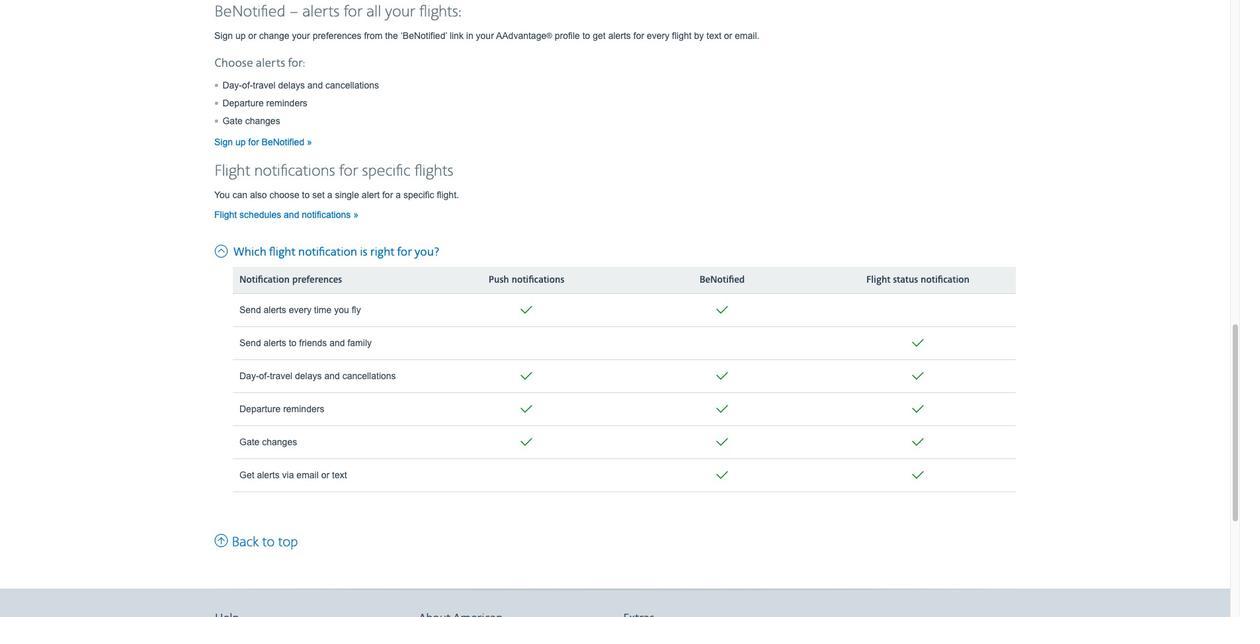 Task type: locate. For each thing, give the bounding box(es) containing it.
flights
[[415, 162, 454, 181]]

1 horizontal spatial a
[[396, 190, 401, 200]]

preferences down benotified – alerts for all your flights:
[[313, 30, 362, 41]]

flight for flight notifications for specific flights
[[214, 162, 250, 181]]

flight left status
[[867, 274, 891, 286]]

a
[[327, 190, 332, 200], [396, 190, 401, 200]]

specific down "flights"
[[403, 190, 434, 200]]

1 vertical spatial up
[[235, 137, 246, 147]]

2 a from the left
[[396, 190, 401, 200]]

status
[[893, 274, 918, 286]]

2 up from the top
[[235, 137, 246, 147]]

for right get
[[634, 30, 644, 41]]

you
[[334, 305, 349, 316]]

1 horizontal spatial your
[[385, 2, 415, 22]]

0 vertical spatial departure
[[223, 98, 264, 108]]

send for send alerts every time you fly
[[239, 305, 261, 316]]

0 vertical spatial cancellations
[[326, 80, 379, 90]]

for right 'right' in the left of the page
[[397, 245, 412, 260]]

flight up notification preferences
[[269, 245, 296, 260]]

1 vertical spatial notification
[[921, 274, 970, 286]]

a right set
[[327, 190, 332, 200]]

1 vertical spatial changes
[[262, 437, 297, 448]]

0 vertical spatial up
[[235, 30, 246, 41]]

flight
[[672, 30, 692, 41], [269, 245, 296, 260]]

send
[[239, 305, 261, 316], [239, 338, 261, 349]]

back
[[232, 534, 259, 552]]

of-
[[242, 80, 253, 90], [259, 371, 270, 382]]

preferences up time
[[292, 274, 342, 286]]

2 vertical spatial benotified
[[700, 274, 745, 286]]

0 vertical spatial every
[[647, 30, 670, 41]]

notifications up choose
[[254, 162, 335, 181]]

email
[[297, 470, 319, 481]]

alerts for get alerts via email or text
[[257, 470, 280, 481]]

1 up from the top
[[235, 30, 246, 41]]

0 vertical spatial delays
[[278, 80, 305, 90]]

1 vertical spatial notifications
[[302, 210, 351, 220]]

2 send from the top
[[239, 338, 261, 349]]

your up the
[[385, 2, 415, 22]]

and
[[308, 80, 323, 90], [284, 210, 299, 220], [330, 338, 345, 349], [324, 371, 340, 382]]

sign for sign up or change your preferences from the 'benotified' link in your aadvantage ® profile to get alerts for every flight by text or email.
[[214, 30, 233, 41]]

1 vertical spatial every
[[289, 305, 312, 316]]

top
[[278, 534, 298, 552]]

travel down choose alerts for:
[[253, 80, 276, 90]]

2 vertical spatial notifications
[[512, 274, 564, 286]]

sign up you
[[214, 137, 233, 147]]

0 vertical spatial gate
[[223, 116, 243, 126]]

0 horizontal spatial text
[[332, 470, 347, 481]]

cancellations
[[326, 80, 379, 90], [342, 371, 396, 382]]

1 horizontal spatial text
[[707, 30, 722, 41]]

day- down choose
[[223, 80, 242, 90]]

1 vertical spatial gate
[[239, 437, 260, 448]]

for right alert
[[382, 190, 393, 200]]

cancellations down from
[[326, 80, 379, 90]]

changes
[[245, 116, 280, 126], [262, 437, 297, 448]]

sign up or change your preferences from the 'benotified' link in your aadvantage ® profile to get alerts for every flight by text or email.
[[214, 30, 760, 41]]

1 vertical spatial of-
[[259, 371, 270, 382]]

or
[[248, 30, 257, 41], [724, 30, 732, 41], [321, 470, 330, 481]]

1 vertical spatial reminders
[[283, 404, 324, 415]]

every
[[647, 30, 670, 41], [289, 305, 312, 316]]

benotified – alerts for all your flights:
[[214, 2, 462, 22]]

alerts left via
[[257, 470, 280, 481]]

flight schedules and notifications
[[214, 210, 353, 220]]

or left email.
[[724, 30, 732, 41]]

2 vertical spatial flight
[[867, 274, 891, 286]]

alerts left friends
[[264, 338, 286, 349]]

set
[[312, 190, 325, 200]]

text right email
[[332, 470, 347, 481]]

check image
[[910, 334, 926, 353], [714, 367, 730, 386], [910, 367, 926, 386], [519, 433, 535, 452], [714, 433, 730, 452], [910, 466, 926, 485]]

get
[[593, 30, 606, 41]]

up up can
[[235, 137, 246, 147]]

0 vertical spatial send
[[239, 305, 261, 316]]

your right in
[[476, 30, 494, 41]]

get alerts via email or text
[[239, 470, 347, 481]]

up for or
[[235, 30, 246, 41]]

day-of-travel delays and cancellations down for:
[[223, 80, 379, 90]]

1 vertical spatial departure
[[239, 404, 281, 415]]

0 horizontal spatial a
[[327, 190, 332, 200]]

departure reminders
[[223, 98, 308, 108], [239, 404, 324, 415]]

cancellations down family
[[342, 371, 396, 382]]

0 vertical spatial benotified
[[214, 2, 285, 22]]

flight up can
[[214, 162, 250, 181]]

notification left is
[[298, 245, 357, 260]]

0 vertical spatial notification
[[298, 245, 357, 260]]

gate
[[223, 116, 243, 126], [239, 437, 260, 448]]

0 vertical spatial reminders
[[266, 98, 308, 108]]

notifications
[[254, 162, 335, 181], [302, 210, 351, 220], [512, 274, 564, 286]]

flight down you
[[214, 210, 237, 220]]

main content containing benotified – alerts for all your flights:
[[214, 0, 1016, 552]]

circle up image
[[214, 532, 228, 550]]

up up choose
[[235, 30, 246, 41]]

up
[[235, 30, 246, 41], [235, 137, 246, 147]]

link
[[450, 30, 464, 41]]

or right email
[[321, 470, 330, 481]]

can
[[233, 190, 247, 200]]

by
[[694, 30, 704, 41]]

travel
[[253, 80, 276, 90], [270, 371, 292, 382]]

1 vertical spatial sign
[[214, 137, 233, 147]]

back to top link
[[214, 532, 298, 552]]

benotified for benotified
[[700, 274, 745, 286]]

choose
[[270, 190, 299, 200]]

notification
[[298, 245, 357, 260], [921, 274, 970, 286]]

alerts for choose alerts for:
[[256, 56, 285, 71]]

preferences
[[313, 30, 362, 41], [292, 274, 342, 286]]

specific
[[362, 162, 411, 181], [403, 190, 434, 200]]

travel down "send alerts to friends and family"
[[270, 371, 292, 382]]

which flight notification is right for you?
[[234, 245, 439, 260]]

gate changes up the sign up for benotified
[[223, 116, 280, 126]]

gate up the sign up for benotified
[[223, 116, 243, 126]]

sign
[[214, 30, 233, 41], [214, 137, 233, 147]]

to
[[583, 30, 590, 41], [302, 190, 310, 200], [289, 338, 297, 349], [262, 534, 275, 552]]

to left top
[[262, 534, 275, 552]]

for
[[344, 2, 363, 22], [634, 30, 644, 41], [248, 137, 259, 147], [339, 162, 358, 181], [382, 190, 393, 200], [397, 245, 412, 260]]

0 vertical spatial notifications
[[254, 162, 335, 181]]

notifications down set
[[302, 210, 351, 220]]

to left get
[[583, 30, 590, 41]]

2 sign from the top
[[214, 137, 233, 147]]

delays down for:
[[278, 80, 305, 90]]

your down –
[[292, 30, 310, 41]]

notification
[[239, 274, 290, 286]]

flight left by
[[672, 30, 692, 41]]

of- down "send alerts to friends and family"
[[259, 371, 270, 382]]

day-of-travel delays and cancellations
[[223, 80, 379, 90], [239, 371, 396, 382]]

benotified for benotified – alerts for all your flights:
[[214, 2, 285, 22]]

every left by
[[647, 30, 670, 41]]

alerts left for:
[[256, 56, 285, 71]]

you?
[[415, 245, 439, 260]]

send down notification
[[239, 305, 261, 316]]

1 horizontal spatial notification
[[921, 274, 970, 286]]

via
[[282, 470, 294, 481]]

check image
[[519, 301, 535, 320], [714, 301, 730, 320], [519, 367, 535, 386], [519, 400, 535, 419], [714, 400, 730, 419], [910, 400, 926, 419], [910, 433, 926, 452], [714, 466, 730, 485]]

1 vertical spatial flight
[[214, 210, 237, 220]]

alerts
[[303, 2, 340, 22], [608, 30, 631, 41], [256, 56, 285, 71], [264, 305, 286, 316], [264, 338, 286, 349], [257, 470, 280, 481]]

your
[[385, 2, 415, 22], [292, 30, 310, 41], [476, 30, 494, 41]]

single
[[335, 190, 359, 200]]

change
[[259, 30, 290, 41]]

main content
[[214, 0, 1016, 552]]

0 vertical spatial flight
[[672, 30, 692, 41]]

you
[[214, 190, 230, 200]]

gate changes up via
[[239, 437, 297, 448]]

0 vertical spatial gate changes
[[223, 116, 280, 126]]

notifications right push
[[512, 274, 564, 286]]

reminders
[[266, 98, 308, 108], [283, 404, 324, 415]]

alerts down notification
[[264, 305, 286, 316]]

day- down "send alerts to friends and family"
[[239, 371, 259, 382]]

you can also choose to set a single alert for a specific flight.
[[214, 190, 459, 200]]

flight for flight schedules and notifications
[[214, 210, 237, 220]]

for:
[[288, 56, 305, 71]]

0 vertical spatial departure reminders
[[223, 98, 308, 108]]

day-
[[223, 80, 242, 90], [239, 371, 259, 382]]

a right alert
[[396, 190, 401, 200]]

sign up choose
[[214, 30, 233, 41]]

text right by
[[707, 30, 722, 41]]

2 horizontal spatial your
[[476, 30, 494, 41]]

1 vertical spatial day-of-travel delays and cancellations
[[239, 371, 396, 382]]

1 vertical spatial cancellations
[[342, 371, 396, 382]]

0 vertical spatial preferences
[[313, 30, 362, 41]]

0 vertical spatial travel
[[253, 80, 276, 90]]

notification right status
[[921, 274, 970, 286]]

delays
[[278, 80, 305, 90], [295, 371, 322, 382]]

or left change
[[248, 30, 257, 41]]

benotified
[[214, 2, 285, 22], [262, 137, 304, 147], [700, 274, 745, 286]]

delays down "send alerts to friends and family"
[[295, 371, 322, 382]]

0 vertical spatial sign
[[214, 30, 233, 41]]

departure
[[223, 98, 264, 108], [239, 404, 281, 415]]

0 vertical spatial flight
[[214, 162, 250, 181]]

1 send from the top
[[239, 305, 261, 316]]

changes up via
[[262, 437, 297, 448]]

0 horizontal spatial or
[[248, 30, 257, 41]]

0 vertical spatial specific
[[362, 162, 411, 181]]

notifications for push
[[512, 274, 564, 286]]

specific up alert
[[362, 162, 411, 181]]

gate changes
[[223, 116, 280, 126], [239, 437, 297, 448]]

day-of-travel delays and cancellations down friends
[[239, 371, 396, 382]]

fly
[[352, 305, 361, 316]]

flight for flight status notification
[[867, 274, 891, 286]]

1 vertical spatial flight
[[269, 245, 296, 260]]

changes up sign up for benotified link
[[245, 116, 280, 126]]

send alerts every time you fly
[[239, 305, 361, 316]]

family
[[348, 338, 372, 349]]

large image
[[214, 241, 231, 259]]

1 horizontal spatial of-
[[259, 371, 270, 382]]

notification for status
[[921, 274, 970, 286]]

flight
[[214, 162, 250, 181], [214, 210, 237, 220], [867, 274, 891, 286]]

every left time
[[289, 305, 312, 316]]

0 vertical spatial of-
[[242, 80, 253, 90]]

schedules
[[240, 210, 281, 220]]

text
[[707, 30, 722, 41], [332, 470, 347, 481]]

send down send alerts every time you fly
[[239, 338, 261, 349]]

0 horizontal spatial of-
[[242, 80, 253, 90]]

1 horizontal spatial flight
[[672, 30, 692, 41]]

notifications for flight
[[254, 162, 335, 181]]

gate up get
[[239, 437, 260, 448]]

of- down choose alerts for:
[[242, 80, 253, 90]]

0 horizontal spatial notification
[[298, 245, 357, 260]]

®
[[547, 31, 552, 39]]

1 vertical spatial send
[[239, 338, 261, 349]]

1 sign from the top
[[214, 30, 233, 41]]

alerts for send alerts to friends and family
[[264, 338, 286, 349]]



Task type: describe. For each thing, give the bounding box(es) containing it.
0 vertical spatial day-
[[223, 80, 242, 90]]

1 vertical spatial specific
[[403, 190, 434, 200]]

for up single
[[339, 162, 358, 181]]

the
[[385, 30, 398, 41]]

to left friends
[[289, 338, 297, 349]]

1 vertical spatial gate changes
[[239, 437, 297, 448]]

1 vertical spatial delays
[[295, 371, 322, 382]]

choose alerts for:
[[214, 56, 305, 71]]

alerts right –
[[303, 2, 340, 22]]

which
[[234, 245, 266, 260]]

for left all
[[344, 2, 363, 22]]

send alerts to friends and family
[[239, 338, 372, 349]]

notification preferences
[[239, 274, 342, 286]]

0 vertical spatial text
[[707, 30, 722, 41]]

0 vertical spatial changes
[[245, 116, 280, 126]]

in
[[466, 30, 473, 41]]

1 vertical spatial travel
[[270, 371, 292, 382]]

1 a from the left
[[327, 190, 332, 200]]

0 vertical spatial day-of-travel delays and cancellations
[[223, 80, 379, 90]]

from
[[364, 30, 383, 41]]

1 vertical spatial preferences
[[292, 274, 342, 286]]

time
[[314, 305, 332, 316]]

all
[[367, 2, 381, 22]]

for up also
[[248, 137, 259, 147]]

notification for flight
[[298, 245, 357, 260]]

flights:
[[419, 2, 462, 22]]

sign up for benotified link
[[214, 137, 312, 147]]

sign for sign up for benotified
[[214, 137, 233, 147]]

right
[[370, 245, 395, 260]]

is
[[360, 245, 368, 260]]

push notifications
[[489, 274, 564, 286]]

also
[[250, 190, 267, 200]]

aadvantage
[[496, 30, 547, 41]]

email.
[[735, 30, 760, 41]]

2 horizontal spatial or
[[724, 30, 732, 41]]

push
[[489, 274, 509, 286]]

1 vertical spatial day-
[[239, 371, 259, 382]]

get
[[239, 470, 254, 481]]

flight.
[[437, 190, 459, 200]]

flight schedules and notifications link
[[214, 210, 359, 220]]

–
[[289, 2, 299, 22]]

0 horizontal spatial your
[[292, 30, 310, 41]]

alerts for send alerts every time you fly
[[264, 305, 286, 316]]

sign up for benotified
[[214, 137, 307, 147]]

back to top
[[228, 534, 298, 552]]

1 vertical spatial departure reminders
[[239, 404, 324, 415]]

0 horizontal spatial flight
[[269, 245, 296, 260]]

alert
[[362, 190, 380, 200]]

1 vertical spatial benotified
[[262, 137, 304, 147]]

friends
[[299, 338, 327, 349]]

0 horizontal spatial every
[[289, 305, 312, 316]]

choose
[[214, 56, 253, 71]]

'benotified'
[[401, 30, 447, 41]]

1 vertical spatial text
[[332, 470, 347, 481]]

send for send alerts to friends and family
[[239, 338, 261, 349]]

1 horizontal spatial every
[[647, 30, 670, 41]]

to left set
[[302, 190, 310, 200]]

up for for
[[235, 137, 246, 147]]

flight notifications for specific flights
[[214, 162, 454, 181]]

alerts right get
[[608, 30, 631, 41]]

flight status notification
[[867, 274, 970, 286]]

which flight notification is right for you? link
[[214, 241, 439, 260]]

profile
[[555, 30, 580, 41]]

1 horizontal spatial or
[[321, 470, 330, 481]]



Task type: vqa. For each thing, say whether or not it's contained in the screenshot.
the bottommost domestic
no



